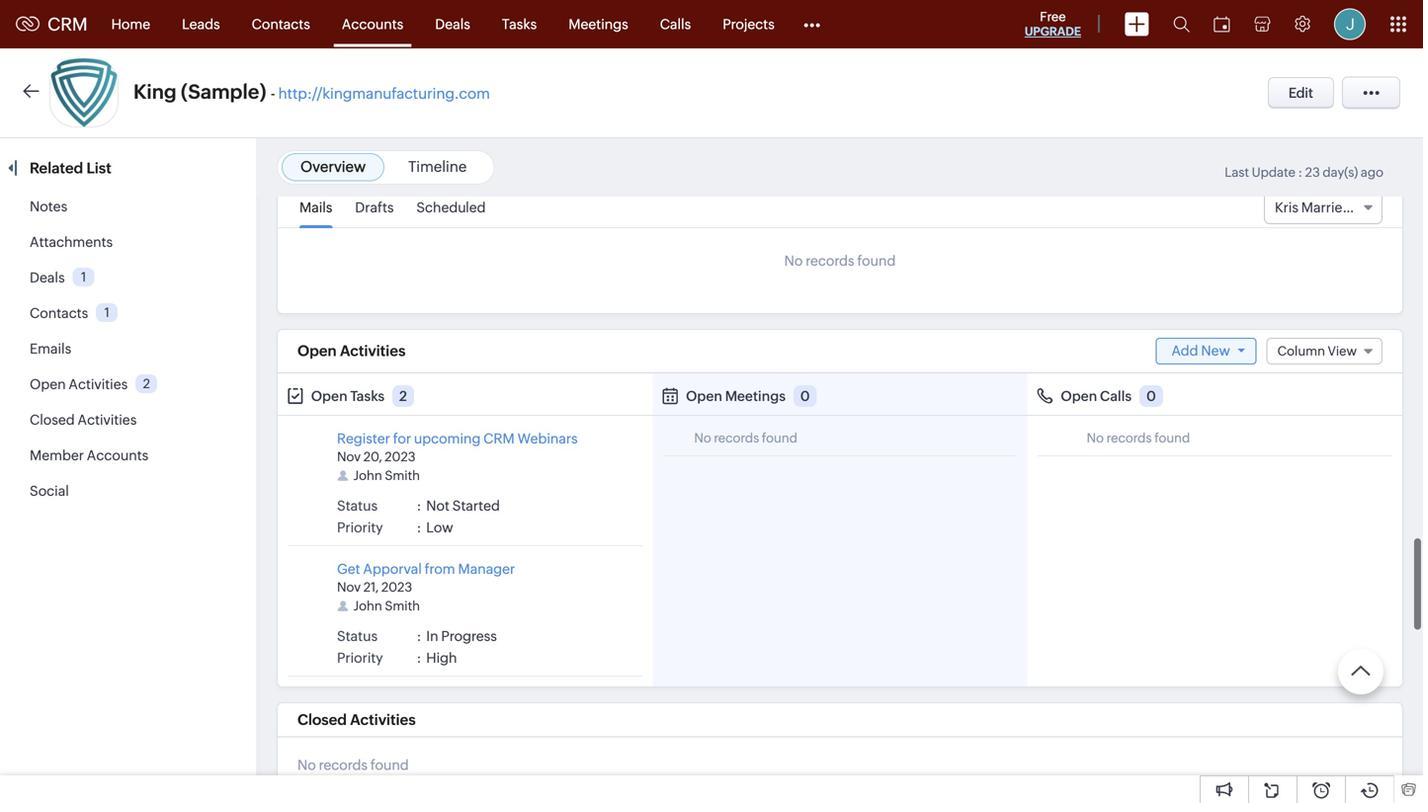Task type: vqa. For each thing, say whether or not it's contained in the screenshot.
"Column View"
yes



Task type: describe. For each thing, give the bounding box(es) containing it.
0 horizontal spatial open activities
[[30, 377, 128, 392]]

emails link
[[30, 341, 71, 357]]

emails
[[30, 341, 71, 357]]

open meetings
[[686, 388, 786, 404]]

overview
[[301, 158, 366, 175]]

in
[[426, 629, 438, 645]]

Column View field
[[1267, 338, 1383, 365]]

home
[[111, 16, 150, 32]]

leads link
[[166, 0, 236, 48]]

calendar image
[[1214, 16, 1231, 32]]

upgrade
[[1025, 25, 1081, 38]]

drafts
[[355, 200, 394, 215]]

http://kingmanufacturing.com link
[[278, 85, 490, 102]]

last update : 23 day(s) ago
[[1225, 165, 1384, 180]]

0 horizontal spatial deals link
[[30, 270, 65, 286]]

view
[[1328, 344, 1357, 359]]

register
[[337, 431, 390, 447]]

register for upcoming crm webinars nov 20, 2023
[[337, 431, 578, 464]]

create menu element
[[1113, 0, 1161, 48]]

register for upcoming crm webinars link
[[337, 431, 578, 447]]

1 horizontal spatial tasks
[[502, 16, 537, 32]]

: left 23
[[1299, 165, 1303, 180]]

king (sample) - http://kingmanufacturing.com
[[133, 81, 490, 103]]

21,
[[364, 580, 379, 595]]

john smith for apporval
[[354, 599, 420, 614]]

20,
[[364, 450, 382, 464]]

smith for : in progress
[[385, 599, 420, 614]]

open tasks
[[311, 388, 385, 404]]

social link
[[30, 483, 69, 499]]

manager
[[458, 561, 515, 577]]

related
[[30, 160, 83, 177]]

low
[[426, 520, 453, 536]]

john for get
[[354, 599, 382, 614]]

0 vertical spatial deals link
[[419, 0, 486, 48]]

add
[[1172, 343, 1199, 359]]

from
[[425, 561, 455, 577]]

1 horizontal spatial 2
[[399, 388, 407, 404]]

projects
[[723, 16, 775, 32]]

get
[[337, 561, 360, 577]]

member accounts
[[30, 448, 149, 464]]

day(s)
[[1323, 165, 1358, 180]]

update
[[1252, 165, 1296, 180]]

meetings link
[[553, 0, 644, 48]]

(sample) inside kris marrier (sample) field
[[1351, 200, 1408, 215]]

timeline
[[408, 158, 467, 175]]

column
[[1278, 344, 1325, 359]]

attachments link
[[30, 234, 113, 250]]

column view
[[1278, 344, 1357, 359]]

: for : in progress
[[417, 629, 422, 645]]

1 vertical spatial closed activities
[[298, 712, 416, 729]]

king
[[133, 81, 177, 103]]

scheduled
[[416, 200, 486, 215]]

ago
[[1361, 165, 1384, 180]]

2023 inside "get apporval from manager nov 21, 2023"
[[381, 580, 412, 595]]

get apporval from manager link
[[337, 561, 515, 577]]

23
[[1305, 165, 1320, 180]]

nov inside register for upcoming crm webinars nov 20, 2023
[[337, 450, 361, 464]]

0 for meetings
[[800, 388, 810, 404]]

0 horizontal spatial meetings
[[569, 16, 628, 32]]

http://kingmanufacturing.com
[[278, 85, 490, 102]]

: not started
[[417, 498, 500, 514]]

: in progress
[[417, 629, 497, 645]]

timeline link
[[408, 158, 467, 175]]

list
[[86, 160, 111, 177]]

priority for : low
[[337, 520, 383, 536]]

search element
[[1161, 0, 1202, 48]]

search image
[[1173, 16, 1190, 33]]

Other Modules field
[[791, 8, 833, 40]]

high
[[426, 650, 457, 666]]

new
[[1201, 343, 1230, 359]]

0 for calls
[[1147, 388, 1156, 404]]

: for : not started
[[417, 498, 422, 514]]

0 horizontal spatial contacts
[[30, 305, 88, 321]]

1 horizontal spatial meetings
[[725, 388, 786, 404]]

related list
[[30, 160, 115, 177]]

get apporval from manager nov 21, 2023
[[337, 561, 515, 595]]

social
[[30, 483, 69, 499]]

: low
[[417, 520, 453, 536]]

status for : in progress
[[337, 629, 378, 645]]

john for register
[[354, 468, 382, 483]]



Task type: locate. For each thing, give the bounding box(es) containing it.
tasks
[[502, 16, 537, 32], [350, 388, 385, 404]]

1 down attachments link
[[81, 270, 86, 285]]

john down 21,
[[354, 599, 382, 614]]

1 horizontal spatial 1
[[104, 305, 110, 320]]

smith down for
[[385, 468, 420, 483]]

john down 20,
[[354, 468, 382, 483]]

contacts up -
[[252, 16, 310, 32]]

john
[[354, 468, 382, 483], [354, 599, 382, 614]]

2 smith from the top
[[385, 599, 420, 614]]

0 horizontal spatial 1
[[81, 270, 86, 285]]

john smith
[[354, 468, 420, 483], [354, 599, 420, 614]]

2023 down for
[[385, 450, 416, 464]]

crm
[[47, 14, 88, 34], [484, 431, 515, 447]]

started
[[453, 498, 500, 514]]

deals link up http://kingmanufacturing.com
[[419, 0, 486, 48]]

0 vertical spatial open activities
[[298, 343, 406, 360]]

nov down get
[[337, 580, 361, 595]]

nov
[[337, 450, 361, 464], [337, 580, 361, 595]]

calls link
[[644, 0, 707, 48]]

: left in
[[417, 629, 422, 645]]

john smith down 21,
[[354, 599, 420, 614]]

contacts
[[252, 16, 310, 32], [30, 305, 88, 321]]

webinars
[[518, 431, 578, 447]]

1 john smith from the top
[[354, 468, 420, 483]]

1 john from the top
[[354, 468, 382, 483]]

1 horizontal spatial contacts
[[252, 16, 310, 32]]

0 vertical spatial 1
[[81, 270, 86, 285]]

1 horizontal spatial accounts
[[342, 16, 404, 32]]

open calls
[[1061, 388, 1132, 404]]

1 vertical spatial crm
[[484, 431, 515, 447]]

status down 20,
[[337, 498, 378, 514]]

0 horizontal spatial (sample)
[[181, 81, 266, 103]]

0 horizontal spatial 0
[[800, 388, 810, 404]]

1 vertical spatial closed
[[298, 712, 347, 729]]

0 horizontal spatial closed
[[30, 412, 75, 428]]

Kris Marrier (Sample) field
[[1264, 191, 1408, 224]]

2 right "open activities" link
[[143, 376, 150, 391]]

not
[[426, 498, 450, 514]]

1 up "open activities" link
[[104, 305, 110, 320]]

priority for : high
[[337, 650, 383, 666]]

profile image
[[1334, 8, 1366, 40]]

1 priority from the top
[[337, 520, 383, 536]]

deals
[[435, 16, 470, 32], [30, 270, 65, 286]]

: left the not
[[417, 498, 422, 514]]

0 vertical spatial john smith
[[354, 468, 420, 483]]

0 vertical spatial meetings
[[569, 16, 628, 32]]

projects link
[[707, 0, 791, 48]]

crm inside register for upcoming crm webinars nov 20, 2023
[[484, 431, 515, 447]]

nov down 'register'
[[337, 450, 361, 464]]

1 vertical spatial deals link
[[30, 270, 65, 286]]

upcoming
[[414, 431, 481, 447]]

1 horizontal spatial deals
[[435, 16, 470, 32]]

0 horizontal spatial contacts link
[[30, 305, 88, 321]]

1 vertical spatial nov
[[337, 580, 361, 595]]

1 status from the top
[[337, 498, 378, 514]]

0 vertical spatial calls
[[660, 16, 691, 32]]

1 vertical spatial calls
[[1100, 388, 1132, 404]]

1 vertical spatial john smith
[[354, 599, 420, 614]]

smith for : not started
[[385, 468, 420, 483]]

0
[[800, 388, 810, 404], [1147, 388, 1156, 404]]

deals link down attachments link
[[30, 270, 65, 286]]

last
[[1225, 165, 1249, 180]]

0 horizontal spatial 2
[[143, 376, 150, 391]]

2 0 from the left
[[1147, 388, 1156, 404]]

2 up for
[[399, 388, 407, 404]]

open activities up closed activities link at the left
[[30, 377, 128, 392]]

john smith for for
[[354, 468, 420, 483]]

status
[[337, 498, 378, 514], [337, 629, 378, 645]]

0 vertical spatial smith
[[385, 468, 420, 483]]

meetings
[[569, 16, 628, 32], [725, 388, 786, 404]]

1 vertical spatial (sample)
[[1351, 200, 1408, 215]]

(sample) left -
[[181, 81, 266, 103]]

0 right open calls
[[1147, 388, 1156, 404]]

accounts up http://kingmanufacturing.com 'link'
[[342, 16, 404, 32]]

0 horizontal spatial deals
[[30, 270, 65, 286]]

1 vertical spatial deals
[[30, 270, 65, 286]]

home link
[[95, 0, 166, 48]]

2023 inside register for upcoming crm webinars nov 20, 2023
[[385, 450, 416, 464]]

1 nov from the top
[[337, 450, 361, 464]]

2023
[[385, 450, 416, 464], [381, 580, 412, 595]]

: for : low
[[417, 520, 422, 536]]

1 horizontal spatial closed
[[298, 712, 347, 729]]

crm link
[[16, 14, 88, 34]]

1 horizontal spatial open activities
[[298, 343, 406, 360]]

1 vertical spatial john
[[354, 599, 382, 614]]

contacts link
[[236, 0, 326, 48], [30, 305, 88, 321]]

1 horizontal spatial contacts link
[[236, 0, 326, 48]]

tasks up 'register'
[[350, 388, 385, 404]]

progress
[[441, 629, 497, 645]]

kris
[[1275, 200, 1299, 215]]

1 vertical spatial tasks
[[350, 388, 385, 404]]

marrier
[[1302, 200, 1348, 215]]

0 vertical spatial crm
[[47, 14, 88, 34]]

activities
[[340, 343, 406, 360], [69, 377, 128, 392], [78, 412, 137, 428], [350, 712, 416, 729]]

profile element
[[1323, 0, 1378, 48]]

2 status from the top
[[337, 629, 378, 645]]

edit
[[1289, 85, 1314, 101]]

create menu image
[[1125, 12, 1150, 36]]

add new
[[1172, 343, 1230, 359]]

0 vertical spatial contacts
[[252, 16, 310, 32]]

1 vertical spatial contacts link
[[30, 305, 88, 321]]

(sample) down ago
[[1351, 200, 1408, 215]]

crm left webinars
[[484, 431, 515, 447]]

status for : not started
[[337, 498, 378, 514]]

open activities up open tasks
[[298, 343, 406, 360]]

0 vertical spatial contacts link
[[236, 0, 326, 48]]

open activities link
[[30, 377, 128, 392]]

0 vertical spatial closed
[[30, 412, 75, 428]]

1 vertical spatial priority
[[337, 650, 383, 666]]

0 vertical spatial 2023
[[385, 450, 416, 464]]

0 vertical spatial nov
[[337, 450, 361, 464]]

contacts up "emails"
[[30, 305, 88, 321]]

closed
[[30, 412, 75, 428], [298, 712, 347, 729]]

free
[[1040, 9, 1066, 24]]

2 john smith from the top
[[354, 599, 420, 614]]

closed activities
[[30, 412, 137, 428], [298, 712, 416, 729]]

1 vertical spatial status
[[337, 629, 378, 645]]

1 horizontal spatial closed activities
[[298, 712, 416, 729]]

0 horizontal spatial calls
[[660, 16, 691, 32]]

records
[[806, 253, 855, 269], [714, 431, 759, 446], [1107, 431, 1152, 446], [319, 758, 368, 774]]

mails
[[300, 200, 333, 215]]

smith
[[385, 468, 420, 483], [385, 599, 420, 614]]

0 horizontal spatial crm
[[47, 14, 88, 34]]

1 for contacts
[[104, 305, 110, 320]]

deals down attachments link
[[30, 270, 65, 286]]

0 vertical spatial closed activities
[[30, 412, 137, 428]]

1 vertical spatial 1
[[104, 305, 110, 320]]

0 vertical spatial (sample)
[[181, 81, 266, 103]]

-
[[271, 85, 275, 102]]

member
[[30, 448, 84, 464]]

closed activities link
[[30, 412, 137, 428]]

: left low on the left bottom of page
[[417, 520, 422, 536]]

2 nov from the top
[[337, 580, 361, 595]]

member accounts link
[[30, 448, 149, 464]]

status down 21,
[[337, 629, 378, 645]]

1 for deals
[[81, 270, 86, 285]]

found
[[857, 253, 896, 269], [762, 431, 798, 446], [1155, 431, 1190, 446], [370, 758, 409, 774]]

1 vertical spatial meetings
[[725, 388, 786, 404]]

no records found
[[785, 253, 896, 269], [694, 431, 798, 446], [1087, 431, 1190, 446], [298, 758, 409, 774]]

leads
[[182, 16, 220, 32]]

1 horizontal spatial (sample)
[[1351, 200, 1408, 215]]

0 horizontal spatial tasks
[[350, 388, 385, 404]]

1 vertical spatial 2023
[[381, 580, 412, 595]]

contacts link up -
[[236, 0, 326, 48]]

2 priority from the top
[[337, 650, 383, 666]]

: left high
[[417, 650, 422, 666]]

2023 down "apporval"
[[381, 580, 412, 595]]

free upgrade
[[1025, 9, 1081, 38]]

:
[[1299, 165, 1303, 180], [417, 498, 422, 514], [417, 520, 422, 536], [417, 629, 422, 645], [417, 650, 422, 666]]

edit button
[[1268, 77, 1334, 109]]

1 vertical spatial accounts
[[87, 448, 149, 464]]

0 vertical spatial deals
[[435, 16, 470, 32]]

1
[[81, 270, 86, 285], [104, 305, 110, 320]]

notes
[[30, 199, 67, 215]]

apporval
[[363, 561, 422, 577]]

nov inside "get apporval from manager nov 21, 2023"
[[337, 580, 361, 595]]

for
[[393, 431, 411, 447]]

1 horizontal spatial calls
[[1100, 388, 1132, 404]]

0 right 'open meetings'
[[800, 388, 810, 404]]

1 vertical spatial smith
[[385, 599, 420, 614]]

: for : high
[[417, 650, 422, 666]]

0 vertical spatial tasks
[[502, 16, 537, 32]]

priority up get
[[337, 520, 383, 536]]

overview link
[[301, 158, 366, 175]]

0 vertical spatial accounts
[[342, 16, 404, 32]]

kris marrier (sample)
[[1275, 200, 1408, 215]]

notes link
[[30, 199, 67, 215]]

0 vertical spatial priority
[[337, 520, 383, 536]]

open
[[298, 343, 337, 360], [30, 377, 66, 392], [311, 388, 348, 404], [686, 388, 723, 404], [1061, 388, 1098, 404]]

tasks link
[[486, 0, 553, 48]]

0 vertical spatial john
[[354, 468, 382, 483]]

crm left the home
[[47, 14, 88, 34]]

smith down "get apporval from manager nov 21, 2023"
[[385, 599, 420, 614]]

1 horizontal spatial 0
[[1147, 388, 1156, 404]]

1 horizontal spatial crm
[[484, 431, 515, 447]]

attachments
[[30, 234, 113, 250]]

1 smith from the top
[[385, 468, 420, 483]]

deals left tasks link
[[435, 16, 470, 32]]

1 horizontal spatial deals link
[[419, 0, 486, 48]]

: high
[[417, 650, 457, 666]]

1 vertical spatial contacts
[[30, 305, 88, 321]]

deals link
[[419, 0, 486, 48], [30, 270, 65, 286]]

priority
[[337, 520, 383, 536], [337, 650, 383, 666]]

0 horizontal spatial closed activities
[[30, 412, 137, 428]]

accounts down closed activities link at the left
[[87, 448, 149, 464]]

1 0 from the left
[[800, 388, 810, 404]]

john smith down 20,
[[354, 468, 420, 483]]

2
[[143, 376, 150, 391], [399, 388, 407, 404]]

contacts link up "emails"
[[30, 305, 88, 321]]

2 john from the top
[[354, 599, 382, 614]]

0 vertical spatial status
[[337, 498, 378, 514]]

tasks left meetings link
[[502, 16, 537, 32]]

accounts link
[[326, 0, 419, 48]]

1 vertical spatial open activities
[[30, 377, 128, 392]]

calls
[[660, 16, 691, 32], [1100, 388, 1132, 404]]

0 horizontal spatial accounts
[[87, 448, 149, 464]]

open activities
[[298, 343, 406, 360], [30, 377, 128, 392]]

priority down 21,
[[337, 650, 383, 666]]



